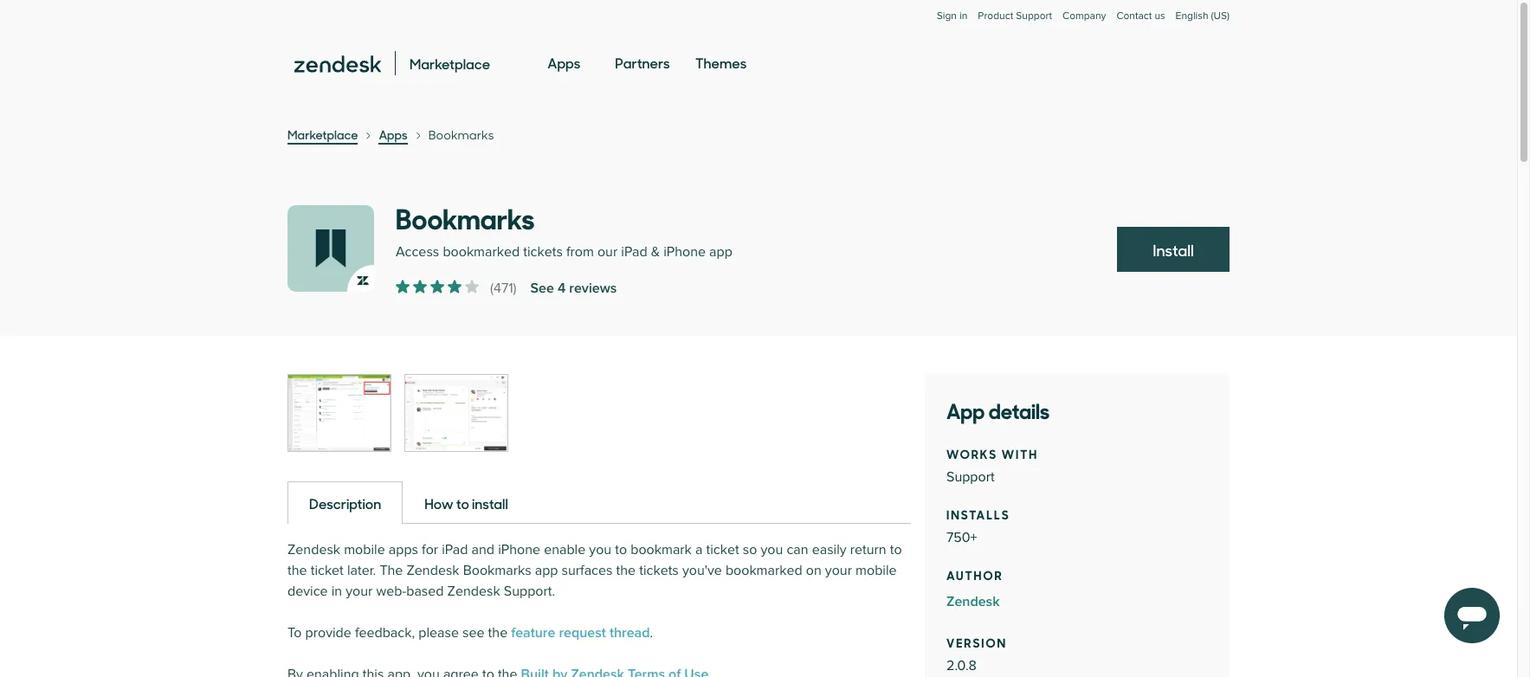 Task type: locate. For each thing, give the bounding box(es) containing it.
see 4 reviews
[[531, 280, 617, 297]]

1 horizontal spatial star fill image
[[465, 280, 479, 294]]

to left the bookmark
[[615, 541, 627, 559]]

device
[[288, 583, 328, 600]]

0 vertical spatial bookmarked
[[443, 243, 520, 261]]

for
[[422, 541, 438, 559]]

support inside "works with support"
[[947, 469, 995, 486]]

in
[[960, 10, 968, 23], [331, 583, 342, 600]]

apps
[[389, 541, 418, 559]]

app
[[709, 243, 733, 261], [535, 562, 558, 579]]

feedback,
[[355, 624, 415, 642]]

0 horizontal spatial apps
[[379, 126, 408, 143]]

tab list
[[288, 481, 911, 524]]

&
[[651, 243, 660, 261]]

how to install
[[425, 494, 508, 513]]

0 vertical spatial mobile
[[344, 541, 385, 559]]

1 vertical spatial in
[[331, 583, 342, 600]]

zendesk image
[[294, 56, 381, 73]]

app
[[947, 394, 985, 425]]

in right sign
[[960, 10, 968, 23]]

bookmarks
[[428, 126, 494, 143], [396, 197, 535, 237], [463, 562, 531, 579]]

app up support.
[[535, 562, 558, 579]]

mobile down the return
[[856, 562, 897, 579]]

you right so
[[761, 541, 783, 559]]

support right product
[[1016, 10, 1052, 23]]

1 vertical spatial support
[[947, 469, 995, 486]]

0 horizontal spatial preview image of app image
[[288, 375, 391, 451]]

0 horizontal spatial star fill image
[[430, 280, 444, 294]]

bookmarks for bookmarks
[[428, 126, 494, 143]]

0 horizontal spatial bookmarked
[[443, 243, 520, 261]]

4
[[558, 280, 566, 297]]

apps right the marketplace
[[379, 126, 408, 143]]

0 horizontal spatial ticket
[[311, 562, 344, 579]]

bookmarks inside bookmarks access bookmarked tickets from our ipad & iphone app
[[396, 197, 535, 237]]

the
[[380, 562, 403, 579]]

1 horizontal spatial tickets
[[639, 562, 679, 579]]

ipad left &
[[621, 243, 648, 261]]

ticket
[[706, 541, 739, 559], [311, 562, 344, 579]]

bookmarked up "("
[[443, 243, 520, 261]]

bookmarked
[[443, 243, 520, 261], [726, 562, 803, 579]]

zendesk up see
[[447, 583, 500, 600]]

in right device
[[331, 583, 342, 600]]

later.
[[347, 562, 376, 579]]

your down the 'easily'
[[825, 562, 852, 579]]

and
[[472, 541, 495, 559]]

bookmarks access bookmarked tickets from our ipad & iphone app
[[396, 197, 733, 261]]

bookmark
[[631, 541, 692, 559]]

ipad
[[621, 243, 648, 261], [442, 541, 468, 559]]

1 horizontal spatial you
[[761, 541, 783, 559]]

to
[[456, 494, 469, 513], [615, 541, 627, 559], [890, 541, 902, 559]]

support
[[1016, 10, 1052, 23], [947, 469, 995, 486]]

bookmarked down so
[[726, 562, 803, 579]]

1 horizontal spatial your
[[825, 562, 852, 579]]

1 horizontal spatial iphone
[[664, 243, 706, 261]]

0 vertical spatial app
[[709, 243, 733, 261]]

0 horizontal spatial star fill image
[[396, 280, 410, 294]]

preview image of app image
[[288, 375, 391, 451], [405, 375, 508, 451]]

iphone
[[664, 243, 706, 261], [498, 541, 540, 559]]

0 vertical spatial in
[[960, 10, 968, 23]]

how
[[425, 494, 454, 513]]

1 vertical spatial ipad
[[442, 541, 468, 559]]

0 vertical spatial apps
[[548, 53, 581, 72]]

1 vertical spatial apps
[[379, 126, 408, 143]]

tickets inside bookmarks access bookmarked tickets from our ipad & iphone app
[[523, 243, 563, 261]]

tickets
[[523, 243, 563, 261], [639, 562, 679, 579]]

1 vertical spatial your
[[346, 583, 373, 600]]

to right the return
[[890, 541, 902, 559]]

from
[[566, 243, 594, 261]]

2 vertical spatial bookmarks
[[463, 562, 531, 579]]

0 horizontal spatial ipad
[[442, 541, 468, 559]]

1 horizontal spatial ticket
[[706, 541, 739, 559]]

sign
[[937, 10, 957, 23]]

2 star fill image from the left
[[413, 280, 427, 294]]

iphone right and
[[498, 541, 540, 559]]

you up surfaces
[[589, 541, 612, 559]]

apps link
[[548, 38, 581, 88], [379, 126, 408, 145]]

1 vertical spatial iphone
[[498, 541, 540, 559]]

2 preview image of app image from the left
[[405, 375, 508, 451]]

ipad right for
[[442, 541, 468, 559]]

( 471 )
[[490, 280, 517, 297]]

product support link
[[978, 10, 1052, 23]]

0 horizontal spatial your
[[346, 583, 373, 600]]

750+
[[947, 529, 977, 547]]

app inside bookmarks access bookmarked tickets from our ipad & iphone app
[[709, 243, 733, 261]]

sign in link
[[937, 10, 968, 23]]

apps
[[548, 53, 581, 72], [379, 126, 408, 143]]

your
[[825, 562, 852, 579], [346, 583, 373, 600]]

product support
[[978, 10, 1052, 23]]

your down later.
[[346, 583, 373, 600]]

1 vertical spatial app
[[535, 562, 558, 579]]

1 vertical spatial bookmarked
[[726, 562, 803, 579]]

1 horizontal spatial bookmarked
[[726, 562, 803, 579]]

0 vertical spatial iphone
[[664, 243, 706, 261]]

partners
[[615, 53, 670, 72]]

2 you from the left
[[761, 541, 783, 559]]

with
[[1002, 444, 1039, 463]]

1 horizontal spatial preview image of app image
[[405, 375, 508, 451]]

1 horizontal spatial apps link
[[548, 38, 581, 88]]

0 vertical spatial bookmarks
[[428, 126, 494, 143]]

to right how
[[456, 494, 469, 513]]

0 vertical spatial ipad
[[621, 243, 648, 261]]

1 vertical spatial apps link
[[379, 126, 408, 145]]

apps left 'partners'
[[548, 53, 581, 72]]

0 horizontal spatial iphone
[[498, 541, 540, 559]]

in inside global-navigation-secondary element
[[960, 10, 968, 23]]

2 horizontal spatial star fill image
[[448, 280, 462, 294]]

tickets inside "zendesk mobile apps for ipad and iphone enable you to bookmark a ticket so you can easily return to the ticket later. the zendesk bookmarks app surfaces the tickets you've bookmarked on your mobile device in your web-based zendesk support."
[[639, 562, 679, 579]]

surfaces
[[562, 562, 613, 579]]

1 horizontal spatial support
[[1016, 10, 1052, 23]]

0 horizontal spatial apps link
[[379, 126, 408, 145]]

app right &
[[709, 243, 733, 261]]

the right surfaces
[[616, 562, 636, 579]]

0 horizontal spatial the
[[288, 562, 307, 579]]

star fill image down access
[[430, 280, 444, 294]]

0 horizontal spatial app
[[535, 562, 558, 579]]

0 horizontal spatial mobile
[[344, 541, 385, 559]]

1 horizontal spatial star fill image
[[413, 280, 427, 294]]

star fill image
[[396, 280, 410, 294], [413, 280, 427, 294], [448, 280, 462, 294]]

mobile up later.
[[344, 541, 385, 559]]

the up device
[[288, 562, 307, 579]]

mobile
[[344, 541, 385, 559], [856, 562, 897, 579]]

the
[[288, 562, 307, 579], [616, 562, 636, 579], [488, 624, 508, 642]]

0 vertical spatial tickets
[[523, 243, 563, 261]]

471
[[494, 280, 513, 297]]

1 vertical spatial mobile
[[856, 562, 897, 579]]

iphone right &
[[664, 243, 706, 261]]

ticket up device
[[311, 562, 344, 579]]

star fill image
[[430, 280, 444, 294], [465, 280, 479, 294]]

ticket right a
[[706, 541, 739, 559]]

on
[[806, 562, 822, 579]]

tickets up see
[[523, 243, 563, 261]]

partners link
[[615, 38, 670, 88]]

apps link right marketplace link
[[379, 126, 408, 145]]

1 horizontal spatial ipad
[[621, 243, 648, 261]]

return
[[850, 541, 887, 559]]

english (us)
[[1176, 10, 1230, 23]]

0 vertical spatial support
[[1016, 10, 1052, 23]]

zendesk
[[288, 541, 340, 559], [407, 562, 460, 579], [447, 583, 500, 600], [947, 593, 1000, 611]]

star fill image left "("
[[465, 280, 479, 294]]

thread
[[610, 624, 650, 642]]

bookmarks inside "zendesk mobile apps for ipad and iphone enable you to bookmark a ticket so you can easily return to the ticket later. the zendesk bookmarks app surfaces the tickets you've bookmarked on your mobile device in your web-based zendesk support."
[[463, 562, 531, 579]]

0 horizontal spatial in
[[331, 583, 342, 600]]

1 horizontal spatial app
[[709, 243, 733, 261]]

0 horizontal spatial tickets
[[523, 243, 563, 261]]

a
[[695, 541, 703, 559]]

support down works
[[947, 469, 995, 486]]

you
[[589, 541, 612, 559], [761, 541, 783, 559]]

2 horizontal spatial the
[[616, 562, 636, 579]]

version
[[947, 633, 1007, 651]]

support.
[[504, 583, 555, 600]]

contact
[[1117, 10, 1152, 23]]

1 vertical spatial tickets
[[639, 562, 679, 579]]

the right see
[[488, 624, 508, 642]]

themes
[[696, 53, 747, 72]]

web-
[[376, 583, 406, 600]]

.
[[650, 624, 653, 642]]

1 horizontal spatial in
[[960, 10, 968, 23]]

enable
[[544, 541, 586, 559]]

0 horizontal spatial support
[[947, 469, 995, 486]]

author
[[947, 566, 1004, 584]]

zendesk down for
[[407, 562, 460, 579]]

1 horizontal spatial apps
[[548, 53, 581, 72]]

bookmarked inside bookmarks access bookmarked tickets from our ipad & iphone app
[[443, 243, 520, 261]]

1 horizontal spatial to
[[615, 541, 627, 559]]

apps link left partners link
[[548, 38, 581, 88]]

1 vertical spatial bookmarks
[[396, 197, 535, 237]]

tickets down the bookmark
[[639, 562, 679, 579]]

0 horizontal spatial you
[[589, 541, 612, 559]]



Task type: vqa. For each thing, say whether or not it's contained in the screenshot.


Task type: describe. For each thing, give the bounding box(es) containing it.
global-navigation-secondary element
[[288, 0, 1230, 40]]

zendesk up device
[[288, 541, 340, 559]]

english
[[1176, 10, 1209, 23]]

to provide feedback, please see the feature request thread .
[[288, 624, 653, 642]]

feature request thread link
[[511, 624, 650, 642]]

1 star fill image from the left
[[396, 280, 410, 294]]

install
[[1153, 239, 1194, 261]]

marketplace link
[[288, 126, 358, 145]]

0 vertical spatial ticket
[[706, 541, 739, 559]]

ipad inside bookmarks access bookmarked tickets from our ipad & iphone app
[[621, 243, 648, 261]]

based
[[406, 583, 444, 600]]

see
[[463, 624, 485, 642]]

please
[[419, 624, 459, 642]]

installs
[[947, 505, 1010, 523]]

0 horizontal spatial to
[[456, 494, 469, 513]]

marketplace
[[288, 126, 358, 143]]

bookmarks for bookmarks access bookmarked tickets from our ipad & iphone app
[[396, 197, 535, 237]]

our
[[598, 243, 618, 261]]

feature
[[511, 624, 555, 642]]

themes link
[[696, 38, 747, 88]]

app inside "zendesk mobile apps for ipad and iphone enable you to bookmark a ticket so you can easily return to the ticket later. the zendesk bookmarks app surfaces the tickets you've bookmarked on your mobile device in your web-based zendesk support."
[[535, 562, 558, 579]]

provide
[[305, 624, 351, 642]]

us
[[1155, 10, 1165, 23]]

1 horizontal spatial mobile
[[856, 562, 897, 579]]

1 you from the left
[[589, 541, 612, 559]]

works with support
[[947, 444, 1039, 486]]

version 2.0.8
[[947, 633, 1007, 675]]

support inside global-navigation-secondary element
[[1016, 10, 1052, 23]]

1 horizontal spatial the
[[488, 624, 508, 642]]

company
[[1063, 10, 1106, 23]]

iphone inside bookmarks access bookmarked tickets from our ipad & iphone app
[[664, 243, 706, 261]]

1 star fill image from the left
[[430, 280, 444, 294]]

contact us
[[1117, 10, 1165, 23]]

english (us) link
[[1176, 10, 1230, 40]]

install
[[472, 494, 508, 513]]

access
[[396, 243, 439, 261]]

tab list containing description
[[288, 481, 911, 524]]

see
[[531, 280, 554, 297]]

details
[[989, 394, 1050, 425]]

installs 750+
[[947, 505, 1010, 547]]

sign in
[[937, 10, 968, 23]]

0 vertical spatial your
[[825, 562, 852, 579]]

iphone inside "zendesk mobile apps for ipad and iphone enable you to bookmark a ticket so you can easily return to the ticket later. the zendesk bookmarks app surfaces the tickets you've bookmarked on your mobile device in your web-based zendesk support."
[[498, 541, 540, 559]]

can
[[787, 541, 809, 559]]

2 horizontal spatial to
[[890, 541, 902, 559]]

1 vertical spatial ticket
[[311, 562, 344, 579]]

install button
[[1117, 227, 1230, 272]]

description
[[309, 494, 381, 513]]

reviews
[[569, 280, 617, 297]]

see 4 reviews link
[[531, 278, 617, 299]]

3 star fill image from the left
[[448, 280, 462, 294]]

you've
[[682, 562, 722, 579]]

app details
[[947, 394, 1050, 425]]

product
[[978, 10, 1014, 23]]

ipad inside "zendesk mobile apps for ipad and iphone enable you to bookmark a ticket so you can easily return to the ticket later. the zendesk bookmarks app surfaces the tickets you've bookmarked on your mobile device in your web-based zendesk support."
[[442, 541, 468, 559]]

(us)
[[1211, 10, 1230, 23]]

zendesk mobile apps for ipad and iphone enable you to bookmark a ticket so you can easily return to the ticket later. the zendesk bookmarks app surfaces the tickets you've bookmarked on your mobile device in your web-based zendesk support.
[[288, 541, 902, 600]]

company link
[[1063, 10, 1106, 40]]

1 preview image of app image from the left
[[288, 375, 391, 451]]

works
[[947, 444, 998, 463]]

easily
[[812, 541, 847, 559]]

bookmarked inside "zendesk mobile apps for ipad and iphone enable you to bookmark a ticket so you can easily return to the ticket later. the zendesk bookmarks app surfaces the tickets you've bookmarked on your mobile device in your web-based zendesk support."
[[726, 562, 803, 579]]

)
[[513, 280, 517, 297]]

zendesk down author in the right bottom of the page
[[947, 593, 1000, 611]]

contact us link
[[1117, 10, 1165, 23]]

in inside "zendesk mobile apps for ipad and iphone enable you to bookmark a ticket so you can easily return to the ticket later. the zendesk bookmarks app surfaces the tickets you've bookmarked on your mobile device in your web-based zendesk support."
[[331, 583, 342, 600]]

so
[[743, 541, 757, 559]]

zendesk link
[[947, 592, 1208, 612]]

request
[[559, 624, 606, 642]]

0 vertical spatial apps link
[[548, 38, 581, 88]]

(
[[490, 280, 494, 297]]

to
[[288, 624, 302, 642]]

2 star fill image from the left
[[465, 280, 479, 294]]

2.0.8
[[947, 657, 977, 675]]



